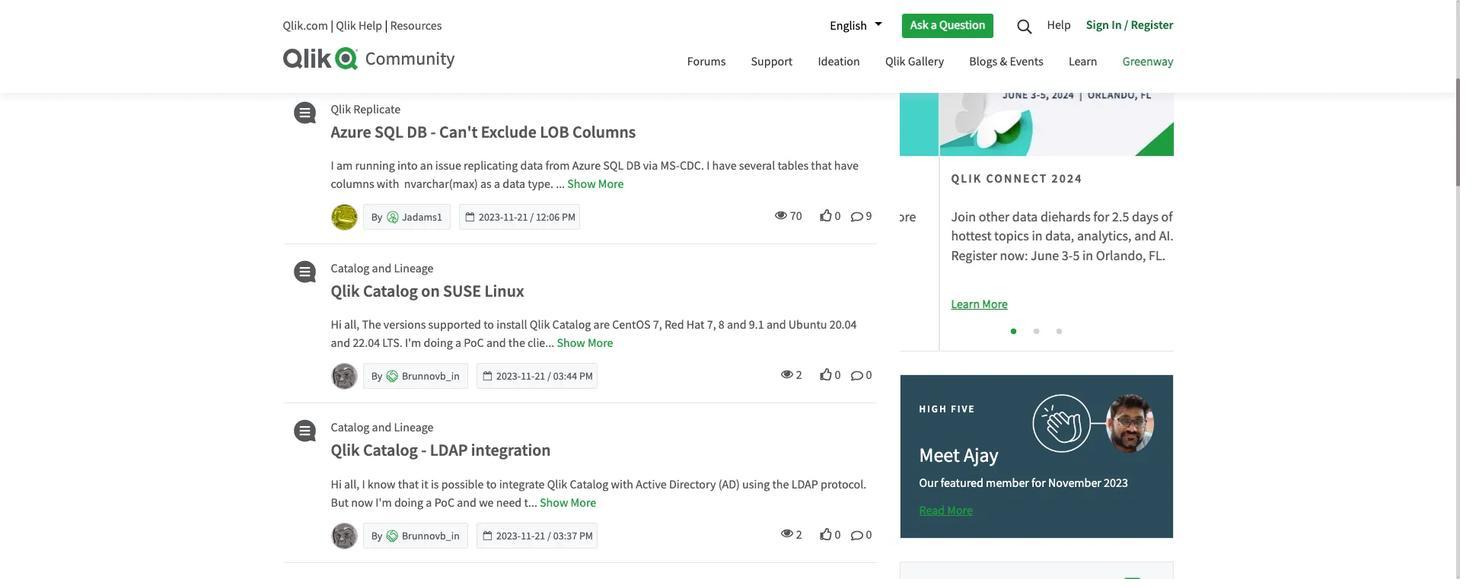 Task type: locate. For each thing, give the bounding box(es) containing it.
2 horizontal spatial the
[[1146, 208, 1165, 226]]

discussions
[[360, 3, 482, 33]]

all,
[[344, 318, 360, 333], [344, 477, 360, 492]]

ldap inside hi all, i know that it is possible to integrate qlik catalog with active directory (ad) using the ldap protocol. but now i'm doing a poc and we need t...
[[792, 477, 818, 492]]

1 horizontal spatial i
[[362, 477, 365, 492]]

hi for qlik catalog on suse linux
[[331, 318, 342, 333]]

a down supported at the left bottom of page
[[455, 336, 461, 351]]

1 horizontal spatial -
[[431, 121, 436, 142]]

high
[[919, 402, 948, 415]]

qlik left gallery in the right top of the page
[[886, 54, 906, 69]]

1 horizontal spatial the
[[772, 477, 789, 492]]

all, inside hi all, the versions supported to install qlik catalog are centos 7, red hat 7, 8 and 9.1 and ubuntu 20.04 and 22.04 lts. i'm doing a poc and the clie...
[[344, 318, 360, 333]]

0 vertical spatial all,
[[344, 318, 360, 333]]

but
[[331, 495, 349, 511]]

1 horizontal spatial in
[[1053, 248, 1064, 265]]

doing inside hi all, i know that it is possible to integrate qlik catalog with active directory (ad) using the ldap protocol. but now i'm doing a poc and we need t...
[[394, 495, 423, 511]]

0 vertical spatial hi
[[331, 318, 342, 333]]

pm for exclude
[[562, 210, 576, 224]]

partner - creator image down i'm
[[386, 530, 399, 543]]

1 partner - creator image from the top
[[386, 370, 399, 383]]

0 vertical spatial brunnovb_in link
[[402, 370, 460, 383]]

2 brunnovb_in from the top
[[402, 529, 460, 543]]

0 vertical spatial azure
[[331, 121, 371, 142]]

0 horizontal spatial -
[[421, 440, 427, 461]]

0 for qlik catalog - ldap integration
[[835, 527, 841, 543]]

0 vertical spatial that
[[811, 158, 832, 174]]

0 horizontal spatial the
[[508, 336, 525, 351]]

2 2 from the top
[[796, 527, 802, 543]]

pm right 03:37
[[579, 529, 593, 543]]

learn for learn
[[1069, 54, 1098, 69]]

ldap left protocol. in the bottom of the page
[[792, 477, 818, 492]]

1 horizontal spatial |
[[385, 18, 388, 34]]

1 vertical spatial 2
[[796, 527, 802, 543]]

replicate
[[353, 102, 401, 117]]

1 2 from the top
[[796, 368, 802, 383]]

and inside join other data diehards for 2.5 days of the hottest topics in data, analytics, and ai. register now: june 3-5 in orlando, fl.
[[1105, 228, 1127, 245]]

more down "featured"
[[947, 503, 973, 518]]

tab list down resources link at the left of the page
[[298, 56, 606, 85]]

0 horizontal spatial |
[[331, 18, 333, 34]]

1 vertical spatial like image
[[820, 528, 832, 540]]

jadams1 link
[[402, 210, 442, 224]]

doing down 'it'
[[394, 495, 423, 511]]

- up 'it'
[[421, 440, 427, 461]]

poc down supported at the left bottom of page
[[464, 336, 484, 351]]

0 vertical spatial show
[[567, 177, 596, 192]]

0 vertical spatial learn
[[1069, 54, 1098, 69]]

0 link
[[808, 209, 841, 224], [851, 367, 872, 383], [808, 368, 841, 383], [851, 527, 872, 543], [808, 527, 841, 543]]

the right of
[[1146, 208, 1165, 226]]

sign in / register
[[1086, 17, 1174, 32]]

1 vertical spatial lineage
[[394, 421, 434, 436]]

-
[[431, 121, 436, 142], [421, 440, 427, 461]]

2024
[[1022, 170, 1053, 185]]

1 vertical spatial sql
[[603, 158, 624, 174]]

show more link up 03:37
[[540, 495, 596, 511]]

2 vertical spatial pm
[[579, 529, 593, 543]]

hi left the
[[331, 318, 342, 333]]

1 vertical spatial hi
[[331, 477, 342, 492]]

0 vertical spatial poc
[[464, 336, 484, 351]]

the right the using
[[772, 477, 789, 492]]

21
[[517, 210, 528, 224], [535, 370, 545, 383], [535, 529, 545, 543]]

brunnovb_in for -
[[402, 529, 460, 543]]

replies image down 20.04 at the right bottom of the page
[[851, 370, 863, 383]]

0 horizontal spatial db
[[407, 121, 427, 142]]

1 horizontal spatial poc
[[464, 336, 484, 351]]

0 horizontal spatial poc
[[434, 495, 455, 511]]

1 by from the top
[[371, 210, 385, 224]]

0 vertical spatial 11-
[[504, 210, 517, 224]]

1 horizontal spatial sql
[[603, 158, 624, 174]]

forums
[[687, 54, 726, 69]]

show more up 03:37
[[540, 495, 596, 511]]

ldap
[[430, 440, 468, 461], [792, 477, 818, 492]]

brunnovb_in link for on
[[402, 370, 460, 383]]

0 link down 20.04 at the right bottom of the page
[[851, 367, 872, 383]]

1 | from the left
[[331, 18, 333, 34]]

22.04
[[353, 336, 380, 351]]

topics
[[965, 228, 1000, 245]]

june
[[1001, 248, 1030, 265]]

1 horizontal spatial 7,
[[707, 318, 716, 333]]

1 lineage from the top
[[394, 261, 434, 276]]

brunnovb_in link down is
[[402, 529, 460, 543]]

azure
[[331, 121, 371, 142], [572, 158, 601, 174]]

ldap inside catalog and lineage qlik catalog - ldap integration
[[430, 440, 468, 461]]

suse
[[443, 280, 481, 301]]

by for azure sql db - can't exclude lob columns
[[371, 210, 385, 224]]

the inside hi all, the versions supported to install qlik catalog are centos 7, red hat 7, 8 and 9.1 and ubuntu 20.04 and 22.04 lts. i'm doing a poc and the clie...
[[508, 336, 525, 351]]

the inside join other data diehards for 2.5 days of the hottest topics in data, analytics, and ai. register now: june 3-5 in orlando, fl.
[[1146, 208, 1165, 226]]

help left sign
[[1047, 17, 1071, 32]]

1 vertical spatial ldap
[[792, 477, 818, 492]]

1 vertical spatial views image
[[781, 528, 793, 540]]

sql down columns
[[603, 158, 624, 174]]

hi inside hi all, i know that it is possible to integrate qlik catalog with active directory (ad) using the ldap protocol. but now i'm doing a poc and we need t...
[[331, 477, 342, 492]]

tables
[[778, 158, 809, 174]]

2 vertical spatial 2023-
[[496, 529, 521, 543]]

for right member
[[1032, 476, 1046, 491]]

0 horizontal spatial have
[[712, 158, 737, 174]]

qlik right integrate
[[547, 477, 567, 492]]

i left am
[[331, 158, 334, 174]]

brunnovb_in down is
[[402, 529, 460, 543]]

2 vertical spatial 21
[[535, 529, 545, 543]]

2 lineage from the top
[[394, 421, 434, 436]]

more for azure sql db - can't exclude lob columns
[[598, 177, 624, 192]]

21 left 03:37
[[535, 529, 545, 543]]

1 vertical spatial db
[[626, 158, 641, 174]]

i left know
[[362, 477, 365, 492]]

2 like image from the top
[[820, 528, 832, 540]]

all, inside hi all, i know that it is possible to integrate qlik catalog with active directory (ad) using the ldap protocol. but now i'm doing a poc and we need t...
[[344, 477, 360, 492]]

azure right from on the left top of page
[[572, 158, 601, 174]]

0 vertical spatial catalog and lineage link
[[331, 260, 434, 277]]

1 vertical spatial catalog and lineage link
[[331, 420, 434, 437]]

1 vertical spatial replies image
[[851, 370, 863, 383]]

9
[[866, 209, 872, 224]]

9 link
[[851, 208, 872, 224]]

sql inside i am running into an issue replicating data from azure sql db via ms-cdc. i have several tables that have columns with  nvarchar(max) as a data type. ...
[[603, 158, 624, 174]]

english button
[[823, 13, 882, 39]]

lineage inside catalog and lineage qlik catalog on suse linux
[[394, 261, 434, 276]]

learn
[[1069, 54, 1098, 69], [922, 297, 950, 312]]

doing
[[424, 336, 453, 351], [394, 495, 423, 511]]

learn for learn more
[[922, 297, 950, 312]]

catalog left with at the bottom of page
[[570, 477, 609, 492]]

english
[[830, 18, 867, 34]]

partner - creator image down lts. i'm
[[386, 370, 399, 383]]

november
[[1049, 476, 1102, 491]]

2023-11-21 / 03:44 pm
[[496, 370, 593, 383]]

ai.
[[1130, 228, 1144, 245]]

the down the install
[[508, 336, 525, 351]]

catalog and lineage qlik catalog on suse linux
[[331, 261, 524, 301]]

2023- down as
[[479, 210, 504, 224]]

0 horizontal spatial in
[[1002, 228, 1013, 245]]

1 vertical spatial learn
[[922, 297, 950, 312]]

days
[[1103, 208, 1129, 226]]

more down the are
[[588, 336, 613, 351]]

brunnovb_in link down lts. i'm
[[402, 370, 460, 383]]

1 vertical spatial by
[[371, 370, 385, 383]]

that
[[811, 158, 832, 174], [398, 477, 419, 492]]

read
[[919, 503, 945, 518]]

in
[[1002, 228, 1013, 245], [1053, 248, 1064, 265]]

lineage up on
[[394, 261, 434, 276]]

2 vertical spatial the
[[772, 477, 789, 492]]

brunnovb_in link for -
[[402, 529, 460, 543]]

lob
[[540, 121, 569, 142]]

by:
[[726, 60, 741, 75]]

azure inside the qlik replicate azure sql db - can't exclude lob columns
[[331, 121, 371, 142]]

1 all, from the top
[[344, 318, 360, 333]]

1 hi from the top
[[331, 318, 342, 333]]

show more down the are
[[557, 336, 613, 351]]

0 link for azure sql db - can't exclude lob columns
[[808, 209, 841, 224]]

by for qlik catalog on suse linux
[[371, 370, 385, 383]]

integration
[[471, 440, 551, 461]]

21 for linux
[[535, 370, 545, 383]]

menu bar
[[676, 40, 1185, 85]]

0 vertical spatial partner - creator image
[[386, 370, 399, 383]]

0 horizontal spatial tab list
[[298, 56, 606, 85]]

21 left 03:44
[[535, 370, 545, 383]]

views image
[[781, 368, 793, 381], [781, 528, 793, 540]]

data up type.
[[520, 158, 543, 174]]

to up we
[[486, 477, 497, 492]]

1 horizontal spatial tab list
[[900, 320, 1174, 340]]

replicating
[[464, 158, 518, 174]]

ask a question link
[[902, 14, 994, 38]]

to
[[484, 318, 494, 333], [486, 477, 497, 492]]

1 7, from the left
[[653, 318, 662, 333]]

qlik.com link
[[283, 18, 328, 34]]

0 vertical spatial tab list
[[298, 56, 606, 85]]

like image down 20.04 at the right bottom of the page
[[820, 369, 832, 381]]

data inside join other data diehards for 2.5 days of the hottest topics in data, analytics, and ai. register now: june 3-5 in orlando, fl.
[[983, 208, 1008, 226]]

0 vertical spatial show more
[[567, 177, 624, 192]]

by left new member image
[[371, 210, 385, 224]]

1 vertical spatial 2023-
[[496, 370, 521, 383]]

poc down is
[[434, 495, 455, 511]]

show
[[567, 177, 596, 192], [557, 336, 585, 351], [540, 495, 568, 511]]

2 left replies image
[[796, 527, 802, 543]]

qlik help link
[[336, 18, 382, 34]]

1 vertical spatial all,
[[344, 477, 360, 492]]

replies image left 9
[[851, 211, 863, 223]]

views image down ubuntu
[[781, 368, 793, 381]]

0 horizontal spatial register
[[922, 248, 968, 265]]

0 vertical spatial db
[[407, 121, 427, 142]]

in up june on the top of page
[[1002, 228, 1013, 245]]

catalog and lineage link down new member image
[[331, 260, 434, 277]]

a right ask
[[931, 18, 937, 33]]

- inside catalog and lineage qlik catalog - ldap integration
[[421, 440, 427, 461]]

cdc.
[[680, 158, 704, 174]]

doing down supported at the left bottom of page
[[424, 336, 453, 351]]

with
[[611, 477, 634, 492]]

0 vertical spatial replies image
[[851, 211, 863, 223]]

like image for integration
[[820, 528, 832, 540]]

1 vertical spatial show more
[[557, 336, 613, 351]]

0 vertical spatial brunnovb_in
[[402, 370, 460, 383]]

poc inside hi all, the versions supported to install qlik catalog are centos 7, red hat 7, 8 and 9.1 and ubuntu 20.04 and 22.04 lts. i'm doing a poc and the clie...
[[464, 336, 484, 351]]

views image for qlik catalog on suse linux
[[781, 368, 793, 381]]

21 left the 12:06 on the top of page
[[517, 210, 528, 224]]

learn inside popup button
[[1069, 54, 1098, 69]]

replies image inside 9 link
[[851, 211, 863, 223]]

qlik up clie...
[[530, 318, 550, 333]]

1 brunnovb_in from the top
[[402, 370, 460, 383]]

and up know
[[372, 421, 392, 436]]

exclude
[[481, 121, 537, 142]]

sql
[[375, 121, 404, 142], [603, 158, 624, 174]]

catalog up versions
[[363, 280, 418, 301]]

catalog and lineage link
[[331, 260, 434, 277], [331, 420, 434, 437]]

forum image
[[288, 101, 318, 124], [288, 420, 318, 443]]

show right the t... on the bottom left of the page
[[540, 495, 568, 511]]

/
[[1125, 17, 1129, 32], [530, 210, 534, 224], [548, 370, 551, 383], [548, 529, 551, 543]]

have right cdc.
[[712, 158, 737, 174]]

views image left replies image
[[781, 528, 793, 540]]

1 horizontal spatial for
[[1064, 208, 1080, 226]]

help left resources link at the left of the page
[[359, 18, 382, 34]]

tab list down 3-
[[900, 320, 1174, 340]]

i'm
[[376, 495, 392, 511]]

0 vertical spatial like image
[[820, 369, 832, 381]]

1 vertical spatial that
[[398, 477, 419, 492]]

1 horizontal spatial azure
[[572, 158, 601, 174]]

that left 'it'
[[398, 477, 419, 492]]

by for qlik catalog - ldap integration
[[371, 529, 385, 543]]

qlik up "join"
[[922, 170, 953, 185]]

linux
[[485, 280, 524, 301]]

2023
[[1104, 476, 1128, 491]]

lineage for on
[[394, 261, 434, 276]]

11- left the 12:06 on the top of page
[[504, 210, 517, 224]]

user avatar image
[[1106, 394, 1154, 453]]

join other data diehards for 2.5 days of the hottest topics in data, analytics, and ai. register now: june 3-5 in orlando, fl.
[[922, 208, 1165, 265]]

| right qlik help link
[[385, 18, 388, 34]]

1 vertical spatial forum image
[[288, 420, 318, 443]]

11- for integration
[[521, 529, 535, 543]]

for inside join other data diehards for 2.5 days of the hottest topics in data, analytics, and ai. register now: june 3-5 in orlando, fl.
[[1064, 208, 1080, 226]]

1 vertical spatial pm
[[579, 370, 593, 383]]

data left type.
[[503, 177, 525, 192]]

views image
[[775, 209, 787, 221]]

2 vertical spatial 11-
[[521, 529, 535, 543]]

qlik up "but"
[[331, 440, 360, 461]]

show more right ...
[[567, 177, 624, 192]]

0 vertical spatial lineage
[[394, 261, 434, 276]]

like image left replies image
[[820, 528, 832, 540]]

2 for qlik catalog on suse linux
[[796, 368, 802, 383]]

1 horizontal spatial help
[[1047, 17, 1071, 32]]

2 partner - creator image from the top
[[386, 530, 399, 543]]

like image
[[820, 209, 832, 221]]

0 vertical spatial 2023-
[[479, 210, 504, 224]]

and down new member image
[[372, 261, 392, 276]]

to left the install
[[484, 318, 494, 333]]

1 vertical spatial to
[[486, 477, 497, 492]]

qlik left replicate
[[331, 102, 351, 117]]

0 vertical spatial data
[[520, 158, 543, 174]]

0 horizontal spatial azure
[[331, 121, 371, 142]]

2 replies image from the top
[[851, 370, 863, 383]]

show right clie...
[[557, 336, 585, 351]]

1 horizontal spatial learn
[[1069, 54, 1098, 69]]

resources link
[[390, 18, 442, 34]]

1 like image from the top
[[820, 369, 832, 381]]

2 all, from the top
[[344, 477, 360, 492]]

/ for azure sql db - can't exclude lob columns
[[530, 210, 534, 224]]

1 vertical spatial partner - creator image
[[386, 530, 399, 543]]

1 views image from the top
[[781, 368, 793, 381]]

issue
[[435, 158, 461, 174]]

1 vertical spatial poc
[[434, 495, 455, 511]]

replies image
[[851, 211, 863, 223], [851, 370, 863, 383]]

i
[[331, 158, 334, 174], [707, 158, 710, 174], [362, 477, 365, 492]]

0 link for qlik catalog - ldap integration
[[808, 527, 841, 543]]

ms-
[[661, 158, 680, 174]]

recent discussions
[[283, 3, 482, 33]]

show more for azure sql db - can't exclude lob columns
[[567, 177, 624, 192]]

tab list
[[298, 56, 606, 85], [900, 320, 1174, 340]]

2023-11-21 / 12:06 pm
[[479, 210, 576, 224]]

2 vertical spatial show more
[[540, 495, 596, 511]]

and right 8
[[727, 318, 747, 333]]

register down hottest
[[922, 248, 968, 265]]

/ left the 12:06 on the top of page
[[530, 210, 534, 224]]

catalog left the are
[[552, 318, 591, 333]]

1 vertical spatial 11-
[[521, 370, 535, 383]]

partner - creator image
[[386, 370, 399, 383], [386, 530, 399, 543]]

0 horizontal spatial sql
[[375, 121, 404, 142]]

2 views image from the top
[[781, 528, 793, 540]]

1 catalog and lineage link from the top
[[331, 260, 434, 277]]

a right as
[[494, 177, 500, 192]]

0 vertical spatial for
[[1064, 208, 1080, 226]]

2.5
[[1083, 208, 1100, 226]]

all, up now
[[344, 477, 360, 492]]

read more link
[[919, 503, 973, 518]]

2023-
[[479, 210, 504, 224], [496, 370, 521, 383], [496, 529, 521, 543]]

1 vertical spatial azure
[[572, 158, 601, 174]]

1 vertical spatial doing
[[394, 495, 423, 511]]

register
[[1131, 17, 1174, 32], [922, 248, 968, 265]]

i inside hi all, i know that it is possible to integrate qlik catalog with active directory (ad) using the ldap protocol. but now i'm doing a poc and we need t...
[[362, 477, 365, 492]]

/ for qlik catalog on suse linux
[[548, 370, 551, 383]]

poc
[[464, 336, 484, 351], [434, 495, 455, 511]]

21 for integration
[[535, 529, 545, 543]]

in right 5
[[1053, 248, 1064, 265]]

db left via
[[626, 158, 641, 174]]

show for exclude
[[567, 177, 596, 192]]

7, left 8
[[707, 318, 716, 333]]

3-
[[1032, 248, 1044, 265]]

2 catalog and lineage link from the top
[[331, 420, 434, 437]]

/ right in
[[1125, 17, 1129, 32]]

0 vertical spatial doing
[[424, 336, 453, 351]]

pm right the 12:06 on the top of page
[[562, 210, 576, 224]]

| right qlik.com
[[331, 18, 333, 34]]

/ left 03:37
[[548, 529, 551, 543]]

hi all, i know that it is possible to integrate qlik catalog with active directory (ad) using the ldap protocol. but now i'm doing a poc and we need t...
[[331, 477, 867, 511]]

a inside i am running into an issue replicating data from azure sql db via ms-cdc. i have several tables that have columns with  nvarchar(max) as a data type. ...
[[494, 177, 500, 192]]

catalog inside hi all, the versions supported to install qlik catalog are centos 7, red hat 7, 8 and 9.1 and ubuntu 20.04 and 22.04 lts. i'm doing a poc and the clie...
[[552, 318, 591, 333]]

forum image for azure sql db - can't exclude lob columns
[[288, 101, 318, 124]]

blogs & events
[[970, 54, 1044, 69]]

1 horizontal spatial db
[[626, 158, 641, 174]]

2 vertical spatial by
[[371, 529, 385, 543]]

hottest
[[922, 228, 962, 245]]

0 horizontal spatial that
[[398, 477, 419, 492]]

1 vertical spatial brunnovb_in
[[402, 529, 460, 543]]

0 vertical spatial recent
[[283, 3, 355, 33]]

an
[[420, 158, 433, 174]]

2 hi from the top
[[331, 477, 342, 492]]

1 vertical spatial the
[[508, 336, 525, 351]]

2 forum image from the top
[[288, 420, 318, 443]]

catalog and lineage qlik catalog - ldap integration
[[331, 421, 551, 461]]

|
[[331, 18, 333, 34], [385, 18, 388, 34]]

1 brunnovb_in link from the top
[[402, 370, 460, 383]]

show more link for azure sql db - can't exclude lob columns
[[567, 177, 624, 192]]

and
[[1105, 228, 1127, 245], [372, 261, 392, 276], [727, 318, 747, 333], [767, 318, 786, 333], [331, 336, 350, 351], [486, 336, 506, 351], [372, 421, 392, 436], [457, 495, 477, 511]]

forum image
[[288, 260, 318, 283]]

7, left red
[[653, 318, 662, 333]]

1 forum image from the top
[[288, 101, 318, 124]]

hi up "but"
[[331, 477, 342, 492]]

all, left the
[[344, 318, 360, 333]]

2 brunnovb_in link from the top
[[402, 529, 460, 543]]

- inside the qlik replicate azure sql db - can't exclude lob columns
[[431, 121, 436, 142]]

- left can't
[[431, 121, 436, 142]]

azure inside i am running into an issue replicating data from azure sql db via ms-cdc. i have several tables that have columns with  nvarchar(max) as a data type. ...
[[572, 158, 601, 174]]

1 vertical spatial show
[[557, 336, 585, 351]]

1 replies image from the top
[[851, 211, 863, 223]]

1 horizontal spatial ldap
[[792, 477, 818, 492]]

2 by from the top
[[371, 370, 385, 383]]

1 vertical spatial -
[[421, 440, 427, 461]]

catalog and lineage link up know
[[331, 420, 434, 437]]

sort
[[702, 60, 723, 75]]

unanswered link
[[380, 63, 446, 78]]

question
[[940, 18, 986, 33]]

/ left 03:44
[[548, 370, 551, 383]]

2023- down the need
[[496, 529, 521, 543]]

11- down clie...
[[521, 370, 535, 383]]

1 horizontal spatial register
[[1131, 17, 1174, 32]]

lineage up 'it'
[[394, 421, 434, 436]]

brunnovb_in image
[[332, 364, 357, 389]]

2023- down the install
[[496, 370, 521, 383]]

0 vertical spatial the
[[1146, 208, 1165, 226]]

3 by from the top
[[371, 529, 385, 543]]

1 vertical spatial brunnovb_in link
[[402, 529, 460, 543]]

2 vertical spatial show
[[540, 495, 568, 511]]

0 vertical spatial views image
[[781, 368, 793, 381]]

1 vertical spatial 21
[[535, 370, 545, 383]]

pm for integration
[[579, 529, 593, 543]]

0 vertical spatial to
[[484, 318, 494, 333]]

show more link down the are
[[557, 336, 613, 351]]

like image
[[820, 369, 832, 381], [820, 528, 832, 540]]

hi inside hi all, the versions supported to install qlik catalog are centos 7, red hat 7, 8 and 9.1 and ubuntu 20.04 and 22.04 lts. i'm doing a poc and the clie...
[[331, 318, 342, 333]]

0 vertical spatial sql
[[375, 121, 404, 142]]

0 vertical spatial pm
[[562, 210, 576, 224]]

versions
[[384, 318, 426, 333]]

lineage inside catalog and lineage qlik catalog - ldap integration
[[394, 421, 434, 436]]

recent inside tab list
[[314, 63, 350, 78]]

0 for azure sql db - can't exclude lob columns
[[835, 209, 841, 224]]

...
[[556, 177, 565, 192]]

catalog
[[331, 261, 370, 276], [363, 280, 418, 301], [552, 318, 591, 333], [331, 421, 370, 436], [363, 440, 418, 461], [570, 477, 609, 492]]



Task type: vqa. For each thing, say whether or not it's contained in the screenshot.


Task type: describe. For each thing, give the bounding box(es) containing it.
to inside hi all, i know that it is possible to integrate qlik catalog with active directory (ad) using the ldap protocol. but now i'm doing a poc and we need t...
[[486, 477, 497, 492]]

several
[[739, 158, 775, 174]]

catalog and lineage link for on
[[331, 260, 434, 277]]

more down now:
[[953, 297, 978, 312]]

ubuntu
[[789, 318, 827, 333]]

we
[[479, 495, 494, 511]]

type.
[[528, 177, 554, 192]]

qlik inside the qlik replicate azure sql db - can't exclude lob columns
[[331, 102, 351, 117]]

read more
[[919, 503, 973, 518]]

supported
[[428, 318, 481, 333]]

member
[[986, 476, 1029, 491]]

learn more link
[[922, 297, 982, 312]]

fl.
[[1119, 248, 1136, 265]]

community link
[[283, 47, 661, 71]]

show more for qlik catalog on suse linux
[[557, 336, 613, 351]]

centos
[[612, 318, 651, 333]]

our featured member for november 2023
[[919, 476, 1128, 491]]

resources
[[390, 18, 442, 34]]

catalog and lineage link for -
[[331, 420, 434, 437]]

catalog up know
[[363, 440, 418, 461]]

directory
[[669, 477, 716, 492]]

red
[[665, 318, 684, 333]]

new to qlik community image
[[636, 3, 909, 156]]

clie...
[[528, 336, 554, 351]]

all, for qlik catalog - ldap integration
[[344, 477, 360, 492]]

replies image for azure sql db - can't exclude lob columns
[[851, 211, 863, 223]]

sql inside the qlik replicate azure sql db - can't exclude lob columns
[[375, 121, 404, 142]]

protocol.
[[821, 477, 867, 492]]

catalog down brunnovb_in icon at bottom left
[[331, 421, 370, 436]]

i am running into an issue replicating data from azure sql db via ms-cdc. i have several tables that have columns with  nvarchar(max) as a data type. ...
[[331, 158, 859, 192]]

data,
[[1016, 228, 1045, 245]]

1 vertical spatial tab list
[[900, 320, 1174, 340]]

2023- for linux
[[496, 370, 521, 383]]

1 vertical spatial data
[[503, 177, 525, 192]]

0 for qlik catalog on suse linux
[[835, 368, 841, 383]]

nvarchar(max)
[[404, 177, 478, 192]]

partner - creator image for on
[[386, 370, 399, 383]]

gallery
[[908, 54, 944, 69]]

2 7, from the left
[[707, 318, 716, 333]]

via
[[643, 158, 658, 174]]

8
[[719, 318, 725, 333]]

2023- for exclude
[[479, 210, 504, 224]]

qlik inside menu bar
[[886, 54, 906, 69]]

2 | from the left
[[385, 18, 388, 34]]

ask
[[911, 18, 929, 33]]

install
[[497, 318, 527, 333]]

views image for qlik catalog - ldap integration
[[781, 528, 793, 540]]

2 have from the left
[[834, 158, 859, 174]]

qlik connect 2024
[[922, 170, 1053, 185]]

can't
[[439, 121, 478, 142]]

five
[[951, 402, 976, 415]]

the inside hi all, i know that it is possible to integrate qlik catalog with active directory (ad) using the ldap protocol. but now i'm doing a poc and we need t...
[[772, 477, 789, 492]]

brunnovb_in for on
[[402, 370, 460, 383]]

show more for qlik catalog - ldap integration
[[540, 495, 596, 511]]

0 link down protocol. in the bottom of the page
[[851, 527, 872, 543]]

03:44
[[553, 370, 577, 383]]

pm for linux
[[579, 370, 593, 383]]

blogs & events button
[[958, 40, 1055, 85]]

21 for exclude
[[517, 210, 528, 224]]

5
[[1043, 248, 1050, 265]]

2 for qlik catalog - ldap integration
[[796, 527, 802, 543]]

/ for qlik catalog - ldap integration
[[548, 529, 551, 543]]

2023-11-21 / 03:37 pm
[[496, 529, 593, 543]]

know
[[368, 477, 396, 492]]

and right 9.1
[[767, 318, 786, 333]]

events
[[1010, 54, 1044, 69]]

community
[[365, 47, 455, 71]]

qlik inside hi all, i know that it is possible to integrate qlik catalog with active directory (ad) using the ldap protocol. but now i'm doing a poc and we need t...
[[547, 477, 567, 492]]

high five
[[919, 402, 976, 415]]

new member image
[[386, 211, 399, 224]]

more for qlik catalog - ldap integration
[[571, 495, 596, 511]]

catalog inside hi all, i know that it is possible to integrate qlik catalog with active directory (ad) using the ldap protocol. but now i'm doing a poc and we need t...
[[570, 477, 609, 492]]

like image for linux
[[820, 369, 832, 381]]

and inside catalog and lineage qlik catalog - ldap integration
[[372, 421, 392, 436]]

1 vertical spatial for
[[1032, 476, 1046, 491]]

lineage for -
[[394, 421, 434, 436]]

2 horizontal spatial i
[[707, 158, 710, 174]]

doing inside hi all, the versions supported to install qlik catalog are centos 7, red hat 7, 8 and 9.1 and ubuntu 20.04 and 22.04 lts. i'm doing a poc and the clie...
[[424, 336, 453, 351]]

more for qlik catalog on suse linux
[[588, 336, 613, 351]]

recent for recent discussions
[[283, 3, 355, 33]]

replies image
[[851, 530, 863, 542]]

featured
[[941, 476, 984, 491]]

qlik.com | qlik help | resources
[[283, 18, 442, 34]]

2023- for integration
[[496, 529, 521, 543]]

brunnovb_in image
[[332, 524, 357, 549]]

qlik replicate azure sql db - can't exclude lob columns
[[331, 102, 636, 142]]

and down the install
[[486, 336, 506, 351]]

columns
[[331, 177, 374, 192]]

0 horizontal spatial help
[[359, 18, 382, 34]]

help link
[[1047, 11, 1079, 40]]

jadams1
[[402, 210, 442, 224]]

all, for qlik catalog on suse linux
[[344, 318, 360, 333]]

qlik catalog - ldap integration link
[[331, 440, 876, 461]]

and inside hi all, i know that it is possible to integrate qlik catalog with active directory (ad) using the ldap protocol. but now i'm doing a poc and we need t...
[[457, 495, 477, 511]]

diehards
[[1011, 208, 1061, 226]]

to inside hi all, the versions supported to install qlik catalog are centos 7, red hat 7, 8 and 9.1 and ubuntu 20.04 and 22.04 lts. i'm doing a poc and the clie...
[[484, 318, 494, 333]]

active
[[636, 477, 667, 492]]

the
[[362, 318, 381, 333]]

70
[[790, 209, 802, 224]]

blogs
[[970, 54, 998, 69]]

0 vertical spatial register
[[1131, 17, 1174, 32]]

a inside hi all, the versions supported to install qlik catalog are centos 7, red hat 7, 8 and 9.1 and ubuntu 20.04 and 22.04 lts. i'm doing a poc and the clie...
[[455, 336, 461, 351]]

1 have from the left
[[712, 158, 737, 174]]

- for catalog
[[421, 440, 427, 461]]

analytics,
[[1048, 228, 1102, 245]]

that inside i am running into an issue replicating data from azure sql db via ms-cdc. i have several tables that have columns with  nvarchar(max) as a data type. ...
[[811, 158, 832, 174]]

qlik.com
[[283, 18, 328, 34]]

poc inside hi all, i know that it is possible to integrate qlik catalog with active directory (ad) using the ldap protocol. but now i'm doing a poc and we need t...
[[434, 495, 455, 511]]

db inside the qlik replicate azure sql db - can't exclude lob columns
[[407, 121, 427, 142]]

jadams1 image
[[332, 205, 357, 230]]

unanswered
[[380, 63, 446, 78]]

register inside join other data diehards for 2.5 days of the hottest topics in data, analytics, and ai. register now: june 3-5 in orlando, fl.
[[922, 248, 968, 265]]

recent for recent link
[[314, 63, 350, 78]]

that inside hi all, i know that it is possible to integrate qlik catalog with active directory (ad) using the ldap protocol. but now i'm doing a poc and we need t...
[[398, 477, 419, 492]]

and left 22.04
[[331, 336, 350, 351]]

show more link for qlik catalog - ldap integration
[[540, 495, 596, 511]]

and inside catalog and lineage qlik catalog on suse linux
[[372, 261, 392, 276]]

possible
[[441, 477, 484, 492]]

now
[[351, 495, 373, 511]]

hi all, the versions supported to install qlik catalog are centos 7, red hat 7, 8 and 9.1 and ubuntu 20.04 and 22.04 lts. i'm doing a poc and the clie...
[[331, 318, 857, 351]]

need
[[496, 495, 522, 511]]

hi for qlik catalog - ldap integration
[[331, 477, 342, 492]]

&
[[1000, 54, 1008, 69]]

qlik inside catalog and lineage qlik catalog on suse linux
[[331, 280, 360, 301]]

tab list containing recent
[[298, 56, 606, 85]]

qlik image
[[283, 47, 359, 70]]

03:37
[[553, 529, 577, 543]]

replies image for qlik catalog on suse linux
[[851, 370, 863, 383]]

a inside hi all, i know that it is possible to integrate qlik catalog with active directory (ad) using the ldap protocol. but now i'm doing a poc and we need t...
[[426, 495, 432, 511]]

qlik connect image
[[910, 3, 1183, 156]]

menu bar containing forums
[[676, 40, 1185, 85]]

qlik inside catalog and lineage qlik catalog - ldap integration
[[331, 440, 360, 461]]

db inside i am running into an issue replicating data from azure sql db via ms-cdc. i have several tables that have columns with  nvarchar(max) as a data type. ...
[[626, 158, 641, 174]]

join
[[922, 208, 947, 226]]

qlik gallery link
[[874, 40, 956, 85]]

11- for exclude
[[504, 210, 517, 224]]

12:06
[[536, 210, 560, 224]]

orlando,
[[1067, 248, 1117, 265]]

from
[[546, 158, 570, 174]]

show more link for qlik catalog on suse linux
[[557, 336, 613, 351]]

as
[[481, 177, 492, 192]]

recent link
[[314, 63, 350, 78]]

qlik right qlik.com
[[336, 18, 356, 34]]

- for db
[[431, 121, 436, 142]]

0 horizontal spatial i
[[331, 158, 334, 174]]

qlik gallery
[[886, 54, 944, 69]]

0 link for qlik catalog on suse linux
[[808, 368, 841, 383]]

forum image for qlik catalog - ldap integration
[[288, 420, 318, 443]]

show for linux
[[557, 336, 585, 351]]

of
[[1132, 208, 1143, 226]]

show for integration
[[540, 495, 568, 511]]

catalog right forum icon
[[331, 261, 370, 276]]

learn more
[[922, 297, 978, 312]]

other
[[949, 208, 980, 226]]

partner - creator image for -
[[386, 530, 399, 543]]

integrate
[[499, 477, 545, 492]]

forums button
[[676, 40, 737, 85]]

qlik inside hi all, the versions supported to install qlik catalog are centos 7, red hat 7, 8 and 9.1 and ubuntu 20.04 and 22.04 lts. i'm doing a poc and the clie...
[[530, 318, 550, 333]]

(ad)
[[719, 477, 740, 492]]

sign
[[1086, 17, 1109, 32]]

greenway
[[1123, 54, 1174, 69]]

11- for linux
[[521, 370, 535, 383]]



